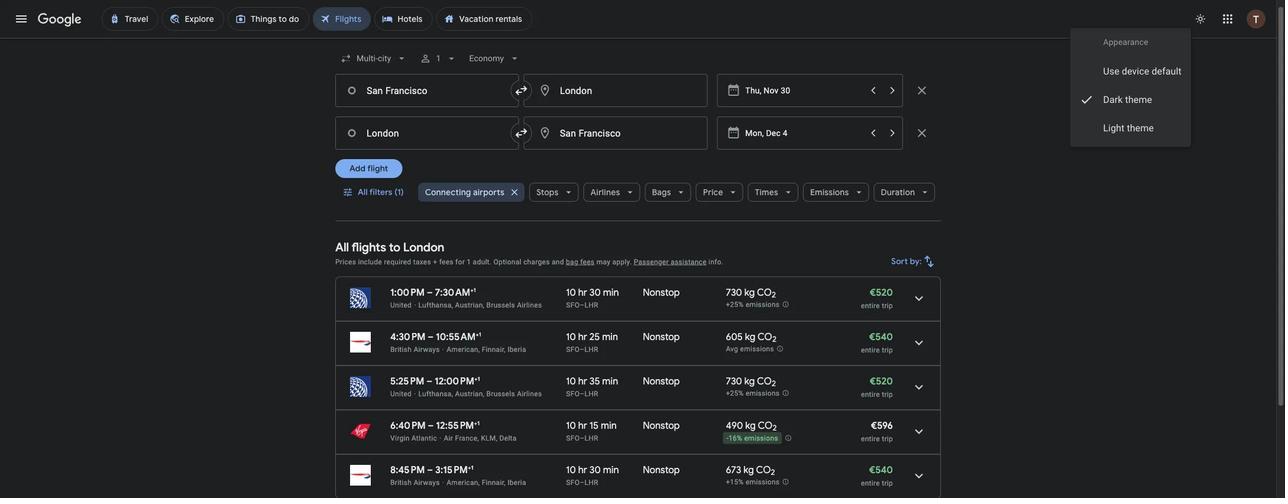 Task type: describe. For each thing, give the bounding box(es) containing it.
lhr for 7:30 am
[[585, 301, 599, 309]]

change appearance image
[[1187, 5, 1215, 33]]

flight details. leaves san francisco international airport at 4:30 pm on thursday, november 30 and arrives at heathrow airport at 10:55 am on friday, december 1. image
[[905, 329, 934, 357]]

american, finnair, iberia for 10:55 am
[[447, 346, 527, 354]]

605
[[726, 331, 743, 343]]

€596
[[871, 420, 893, 432]]

10 hr 25 min sfo – lhr
[[566, 331, 618, 354]]

€540 entire trip for 605
[[861, 331, 893, 354]]

taxes
[[413, 258, 431, 266]]

1 inside popup button
[[436, 54, 441, 64]]

30 for 3:15 pm
[[590, 464, 601, 476]]

charges
[[524, 258, 550, 266]]

sfo for 10:55 am
[[566, 346, 580, 354]]

10 hr 30 min sfo – lhr for 7:30 am
[[566, 287, 619, 309]]

– inside the 10 hr 25 min sfo – lhr
[[580, 346, 585, 354]]

optional
[[494, 258, 522, 266]]

bags button
[[645, 178, 691, 207]]

atlantic
[[412, 434, 437, 443]]

price button
[[696, 178, 743, 207]]

co for 12:00 pm
[[757, 375, 772, 388]]

+25% emissions for 10 hr 35 min
[[726, 390, 780, 398]]

flight details. leaves san francisco international airport at 6:40 pm on thursday, november 30 and arrives at heathrow airport at 12:55 pm on friday, december 1. image
[[905, 418, 934, 446]]

light
[[1104, 123, 1125, 134]]

Departure time: 8:45 PM. text field
[[391, 464, 425, 476]]

min for 12:00 pm
[[603, 375, 618, 388]]

1:00 pm – 7:30 am + 1
[[391, 287, 476, 299]]

flight details. leaves san francisco international airport at 5:25 pm on thursday, november 30 and arrives at heathrow airport at 12:00 pm on friday, december 1. image
[[905, 373, 934, 402]]

all flights to london
[[335, 240, 445, 255]]

passenger
[[634, 258, 669, 266]]

sort
[[892, 256, 909, 267]]

duration button
[[874, 178, 936, 207]]

1 button
[[415, 45, 462, 73]]

673 kg co 2
[[726, 464, 775, 478]]

london
[[403, 240, 445, 255]]

co for 3:15 pm
[[756, 464, 771, 476]]

airlines for 10 hr 35 min
[[517, 390, 542, 398]]

15
[[590, 420, 599, 432]]

passenger assistance button
[[634, 258, 707, 266]]

1 for 7:30 am
[[474, 287, 476, 294]]

emissions for 7:30 am
[[746, 301, 780, 309]]

– inside 10 hr 15 min sfo – lhr
[[580, 434, 585, 443]]

1 for 10:55 am
[[479, 331, 482, 338]]

sfo for 12:55 pm
[[566, 434, 580, 443]]

leaves san francisco international airport at 4:30 pm on thursday, november 30 and arrives at heathrow airport at 10:55 am on friday, december 1. element
[[391, 331, 482, 343]]

american, for 10:55 am
[[447, 346, 480, 354]]

times button
[[748, 178, 799, 207]]

trip for 10:55 am
[[882, 346, 893, 354]]

10 for 10:55 am
[[566, 331, 576, 343]]

16%
[[729, 435, 743, 443]]

by:
[[911, 256, 922, 267]]

nonstop flight. element for 3:15 pm
[[643, 464, 680, 478]]

10:55 am
[[436, 331, 476, 343]]

prices
[[335, 258, 356, 266]]

france,
[[455, 434, 479, 443]]

€540 for 673
[[870, 464, 893, 476]]

(1)
[[395, 187, 404, 198]]

3:15 pm
[[435, 464, 468, 476]]

avg
[[726, 345, 739, 354]]

730 kg co 2 for 10 hr 35 min
[[726, 375, 776, 389]]

add
[[350, 164, 366, 174]]

connecting
[[425, 187, 471, 198]]

– left 3:15 pm
[[427, 464, 433, 476]]

airways for 8:45 pm
[[414, 479, 440, 487]]

include
[[358, 258, 382, 266]]

entire for 12:00 pm
[[861, 391, 880, 399]]

520 euros text field
[[870, 287, 893, 299]]

flight details. leaves san francisco international airport at 8:45 pm on thursday, november 30 and arrives at heathrow airport at 3:15 pm on friday, december 1. image
[[905, 462, 934, 491]]

nonstop flight. element for 12:55 pm
[[643, 420, 680, 434]]

hr for 12:55 pm
[[578, 420, 587, 432]]

nonstop for 7:30 am
[[643, 287, 680, 299]]

30 for 7:30 am
[[590, 287, 601, 299]]

8:45 pm
[[391, 464, 425, 476]]

730 for 10 hr 35 min
[[726, 375, 743, 388]]

airways for 4:30 pm
[[414, 346, 440, 354]]

trip for 12:55 pm
[[882, 435, 893, 443]]

air france, klm, delta
[[444, 434, 517, 443]]

may
[[597, 258, 611, 266]]

8:45 pm – 3:15 pm + 1
[[391, 464, 474, 476]]

british for 4:30 pm
[[391, 346, 412, 354]]

sfo for 7:30 am
[[566, 301, 580, 309]]

emissions for 3:15 pm
[[746, 478, 780, 487]]

stops
[[537, 187, 559, 198]]

brussels for 12:00 pm
[[487, 390, 515, 398]]

10 hr 15 min sfo – lhr
[[566, 420, 617, 443]]

to
[[389, 240, 401, 255]]

adult.
[[473, 258, 492, 266]]

leaves san francisco international airport at 5:25 pm on thursday, november 30 and arrives at heathrow airport at 12:00 pm on friday, december 1. element
[[391, 375, 480, 388]]

Arrival time: 10:55 AM on  Friday, December 1. text field
[[436, 331, 482, 343]]

kg for 7:30 am
[[745, 287, 755, 299]]

entire for 3:15 pm
[[861, 479, 880, 488]]

all filters (1) button
[[335, 178, 413, 207]]

avg emissions
[[726, 345, 775, 354]]

price
[[703, 187, 723, 198]]

5:25 pm – 12:00 pm + 1
[[391, 375, 480, 388]]

+ for 10:55 am
[[476, 331, 479, 338]]

total duration 10 hr 30 min. element for 730
[[566, 287, 643, 301]]

prices include required taxes + fees for 1 adult. optional charges and bag fees may apply. passenger assistance
[[335, 258, 707, 266]]

add flight button
[[335, 159, 403, 178]]

all filters (1)
[[358, 187, 404, 198]]

add flight
[[350, 164, 388, 174]]

bag fees button
[[566, 258, 595, 266]]

remove flight from london to san francisco on mon, dec 4 image
[[915, 126, 930, 141]]

emissions for 10:55 am
[[741, 345, 775, 354]]

emissions down 490 kg co 2
[[745, 435, 779, 443]]

10 for 12:55 pm
[[566, 420, 576, 432]]

trip for 7:30 am
[[882, 302, 893, 310]]

10 for 7:30 am
[[566, 287, 576, 299]]

+ right taxes
[[433, 258, 437, 266]]

emissions
[[811, 187, 849, 198]]

673
[[726, 464, 742, 476]]

+25% for 10 hr 30 min
[[726, 301, 744, 309]]

flights
[[352, 240, 386, 255]]

Arrival time: 7:30 AM on  Friday, December 1. text field
[[435, 287, 476, 299]]

austrian, for 12:00 pm
[[455, 390, 485, 398]]

united for 1:00 pm
[[391, 301, 412, 309]]

times
[[755, 187, 779, 198]]

swap origin and destination. image for departure text box
[[515, 126, 529, 141]]

bag
[[566, 258, 579, 266]]

nonstop flight. element for 7:30 am
[[643, 287, 680, 301]]

Arrival time: 12:00 PM on  Friday, December 1. text field
[[435, 375, 480, 388]]

– right '5:25 pm' text box
[[427, 375, 433, 388]]

4:30 pm
[[391, 331, 426, 343]]

co for 12:55 pm
[[758, 420, 773, 432]]

klm,
[[481, 434, 498, 443]]

apply.
[[613, 258, 632, 266]]

min for 7:30 am
[[603, 287, 619, 299]]

use
[[1104, 66, 1120, 77]]

10 for 3:15 pm
[[566, 464, 576, 476]]

sort by:
[[892, 256, 922, 267]]

default
[[1152, 66, 1182, 77]]

12:55 pm
[[436, 420, 474, 432]]

730 for 10 hr 30 min
[[726, 287, 743, 299]]

device
[[1122, 66, 1150, 77]]

use device default
[[1104, 66, 1182, 77]]

appearance
[[1104, 38, 1149, 47]]

lufthansa, for 7:30 am
[[419, 301, 453, 309]]

+ for 7:30 am
[[470, 287, 474, 294]]

entire for 10:55 am
[[861, 346, 880, 354]]

co for 10:55 am
[[758, 331, 773, 343]]

596 euros text field
[[871, 420, 893, 432]]

delta
[[500, 434, 517, 443]]

+25% for 10 hr 35 min
[[726, 390, 744, 398]]

flight
[[368, 164, 388, 174]]

lhr for 12:00 pm
[[585, 390, 599, 398]]

1 for 12:00 pm
[[478, 375, 480, 383]]

605 kg co 2
[[726, 331, 777, 345]]

– down 10 hr 15 min sfo – lhr
[[580, 479, 585, 487]]

iberia for 10:55 am
[[508, 346, 527, 354]]

€520 entire trip for 10 hr 35 min
[[861, 375, 893, 399]]

finnair, for 3:15 pm
[[482, 479, 506, 487]]

sfo for 3:15 pm
[[566, 479, 580, 487]]

10 hr 30 min sfo – lhr for 3:15 pm
[[566, 464, 619, 487]]

theme for light theme
[[1128, 123, 1154, 134]]

theme for dark theme
[[1126, 94, 1153, 106]]

12:00 pm
[[435, 375, 474, 388]]

€540 entire trip for 673
[[861, 464, 893, 488]]

+25% emissions for 10 hr 30 min
[[726, 301, 780, 309]]

€520 for 10 hr 35 min
[[870, 375, 893, 388]]

€540 for 605
[[870, 331, 893, 343]]



Task type: vqa. For each thing, say whether or not it's contained in the screenshot.


Task type: locate. For each thing, give the bounding box(es) containing it.
1 vertical spatial +25%
[[726, 390, 744, 398]]

+15% emissions
[[726, 478, 780, 487]]

2 10 from the top
[[566, 331, 576, 343]]

1 730 from the top
[[726, 287, 743, 299]]

airways down 4:30 pm – 10:55 am + 1
[[414, 346, 440, 354]]

€596 entire trip
[[861, 420, 893, 443]]

lufthansa, down leaves san francisco international airport at 1:00 pm on thursday, november 30 and arrives at heathrow airport at 7:30 am on friday, december 1. element
[[419, 301, 453, 309]]

25
[[590, 331, 600, 343]]

€520 for 10 hr 30 min
[[870, 287, 893, 299]]

2 lufthansa, from the top
[[419, 390, 453, 398]]

connecting airports
[[425, 187, 505, 198]]

total duration 10 hr 30 min. element
[[566, 287, 643, 301], [566, 464, 643, 478]]

co for 7:30 am
[[757, 287, 772, 299]]

theme
[[1126, 94, 1153, 106], [1128, 123, 1154, 134]]

+ for 3:15 pm
[[468, 464, 471, 472]]

1 €540 from the top
[[870, 331, 893, 343]]

4 10 from the top
[[566, 420, 576, 432]]

1 hr from the top
[[578, 287, 587, 299]]

0 vertical spatial €520 entire trip
[[861, 287, 893, 310]]

total duration 10 hr 30 min. element for 673
[[566, 464, 643, 478]]

2 €520 from the top
[[870, 375, 893, 388]]

None search field
[[335, 45, 941, 222]]

+ for 12:00 pm
[[474, 375, 478, 383]]

2 30 from the top
[[590, 464, 601, 476]]

united down '5:25 pm' text box
[[391, 390, 412, 398]]

1 vertical spatial all
[[335, 240, 349, 255]]

Departure time: 5:25 PM. text field
[[391, 375, 424, 388]]

hr for 10:55 am
[[578, 331, 587, 343]]

1 vertical spatial airlines
[[517, 301, 542, 309]]

Arrival time: 12:55 PM on  Friday, December 1. text field
[[436, 420, 480, 432]]

+25% emissions
[[726, 301, 780, 309], [726, 390, 780, 398]]

co inside 605 kg co 2
[[758, 331, 773, 343]]

airways
[[414, 346, 440, 354], [414, 479, 440, 487]]

all for all filters (1)
[[358, 187, 368, 198]]

kg inside 490 kg co 2
[[746, 420, 756, 432]]

1 sfo from the top
[[566, 301, 580, 309]]

hr inside the 10 hr 25 min sfo – lhr
[[578, 331, 587, 343]]

kg for 12:55 pm
[[746, 420, 756, 432]]

entire down €520 text box
[[861, 391, 880, 399]]

4 entire from the top
[[861, 435, 880, 443]]

0 vertical spatial 10 hr 30 min sfo – lhr
[[566, 287, 619, 309]]

Departure text field
[[746, 75, 863, 107]]

490
[[726, 420, 743, 432]]

3 nonstop flight. element from the top
[[643, 375, 680, 389]]

1 vertical spatial british
[[391, 479, 412, 487]]

dark theme radio item
[[1071, 86, 1192, 114]]

kg for 10:55 am
[[745, 331, 756, 343]]

4 hr from the top
[[578, 420, 587, 432]]

0 vertical spatial lufthansa, austrian, brussels airlines
[[419, 301, 542, 309]]

entire down €540 text field
[[861, 346, 880, 354]]

american,
[[447, 346, 480, 354], [447, 479, 480, 487]]

Departure time: 1:00 PM. text field
[[391, 287, 425, 299]]

1 trip from the top
[[882, 302, 893, 310]]

sfo up the 10 hr 25 min sfo – lhr
[[566, 301, 580, 309]]

3 nonstop from the top
[[643, 375, 680, 388]]

lufthansa, austrian, brussels airlines for 7:30 am
[[419, 301, 542, 309]]

490 kg co 2
[[726, 420, 777, 434]]

+25% up 490
[[726, 390, 744, 398]]

+ down france,
[[468, 464, 471, 472]]

0 vertical spatial airways
[[414, 346, 440, 354]]

british airways for 4:30 pm
[[391, 346, 440, 354]]

10 down bag
[[566, 287, 576, 299]]

2 sfo from the top
[[566, 346, 580, 354]]

10 hr 30 min sfo – lhr down may
[[566, 287, 619, 309]]

hr inside 10 hr 35 min sfo – lhr
[[578, 375, 587, 388]]

10 inside 10 hr 15 min sfo – lhr
[[566, 420, 576, 432]]

+ inside 8:45 pm – 3:15 pm + 1
[[468, 464, 471, 472]]

1 +25% from the top
[[726, 301, 744, 309]]

€540 entire trip up €520 text box
[[861, 331, 893, 354]]

1 vertical spatial airways
[[414, 479, 440, 487]]

730 up "605"
[[726, 287, 743, 299]]

2 austrian, from the top
[[455, 390, 485, 398]]

virgin atlantic
[[391, 434, 437, 443]]

2 730 from the top
[[726, 375, 743, 388]]

 image
[[442, 479, 444, 487]]

30 down 10 hr 15 min sfo – lhr
[[590, 464, 601, 476]]

1 finnair, from the top
[[482, 346, 506, 354]]

theme right dark
[[1126, 94, 1153, 106]]

1 30 from the top
[[590, 287, 601, 299]]

3 10 from the top
[[566, 375, 576, 388]]

emissions down 673 kg co 2
[[746, 478, 780, 487]]

lhr down 15
[[585, 434, 599, 443]]

2 for 3:15 pm
[[771, 468, 775, 478]]

3 sfo from the top
[[566, 390, 580, 398]]

0 vertical spatial iberia
[[508, 346, 527, 354]]

Departure time: 4:30 PM. text field
[[391, 331, 426, 343]]

co
[[757, 287, 772, 299], [758, 331, 773, 343], [757, 375, 772, 388], [758, 420, 773, 432], [756, 464, 771, 476]]

5 nonstop flight. element from the top
[[643, 464, 680, 478]]

€520 entire trip for 10 hr 30 min
[[861, 287, 893, 310]]

5:25 pm
[[391, 375, 424, 388]]

+25% emissions up 490 kg co 2
[[726, 390, 780, 398]]

1 austrian, from the top
[[455, 301, 485, 309]]

30 down may
[[590, 287, 601, 299]]

1 vertical spatial +25% emissions
[[726, 390, 780, 398]]

€520 entire trip
[[861, 287, 893, 310], [861, 375, 893, 399]]

2 inside 490 kg co 2
[[773, 423, 777, 434]]

1 united from the top
[[391, 301, 412, 309]]

2 730 kg co 2 from the top
[[726, 375, 776, 389]]

5 sfo from the top
[[566, 479, 580, 487]]

entire down 520 euros text field
[[861, 302, 880, 310]]

nonstop for 12:55 pm
[[643, 420, 680, 432]]

1 €540 entire trip from the top
[[861, 331, 893, 354]]

1 vertical spatial united
[[391, 390, 412, 398]]

british airways down 8:45 pm
[[391, 479, 440, 487]]

lhr for 10:55 am
[[585, 346, 599, 354]]

2 british airways from the top
[[391, 479, 440, 487]]

5 hr from the top
[[578, 464, 587, 476]]

+ inside 1:00 pm – 7:30 am + 1
[[470, 287, 474, 294]]

2 american, finnair, iberia from the top
[[447, 479, 527, 487]]

nonstop flight. element for 12:00 pm
[[643, 375, 680, 389]]

730 kg co 2 for 10 hr 30 min
[[726, 287, 776, 300]]

airways down leaves san francisco international airport at 8:45 pm on thursday, november 30 and arrives at heathrow airport at 3:15 pm on friday, december 1. element
[[414, 479, 440, 487]]

total duration 10 hr 30 min. element down 10 hr 15 min sfo – lhr
[[566, 464, 643, 478]]

trip down 596 euros text box
[[882, 435, 893, 443]]

1 vertical spatial 30
[[590, 464, 601, 476]]

entire for 12:55 pm
[[861, 435, 880, 443]]

nonstop for 12:00 pm
[[643, 375, 680, 388]]

4:30 pm – 10:55 am + 1
[[391, 331, 482, 343]]

5 entire from the top
[[861, 479, 880, 488]]

10 inside the 10 hr 25 min sfo – lhr
[[566, 331, 576, 343]]

airlines
[[591, 187, 620, 198], [517, 301, 542, 309], [517, 390, 542, 398]]

kg for 12:00 pm
[[745, 375, 755, 388]]

hr for 7:30 am
[[578, 287, 587, 299]]

lhr inside 10 hr 35 min sfo – lhr
[[585, 390, 599, 398]]

€520 left flight details. leaves san francisco international airport at 5:25 pm on thursday, november 30 and arrives at heathrow airport at 12:00 pm on friday, december 1. image
[[870, 375, 893, 388]]

airports
[[473, 187, 505, 198]]

–
[[427, 287, 433, 299], [580, 301, 585, 309], [428, 331, 434, 343], [580, 346, 585, 354], [427, 375, 433, 388], [580, 390, 585, 398], [428, 420, 434, 432], [580, 434, 585, 443], [427, 464, 433, 476], [580, 479, 585, 487]]

– right the "4:30 pm"
[[428, 331, 434, 343]]

1 british airways from the top
[[391, 346, 440, 354]]

british airways for 8:45 pm
[[391, 479, 440, 487]]

0 vertical spatial 30
[[590, 287, 601, 299]]

1 entire from the top
[[861, 302, 880, 310]]

sfo down 10 hr 15 min sfo – lhr
[[566, 479, 580, 487]]

sfo for 12:00 pm
[[566, 390, 580, 398]]

0 vertical spatial €520
[[870, 287, 893, 299]]

– up atlantic
[[428, 420, 434, 432]]

trip down €520 text box
[[882, 391, 893, 399]]

hr for 3:15 pm
[[578, 464, 587, 476]]

emissions
[[746, 301, 780, 309], [741, 345, 775, 354], [746, 390, 780, 398], [745, 435, 779, 443], [746, 478, 780, 487]]

remove flight from san francisco to london on thu, nov 30 image
[[915, 84, 930, 98]]

hr down bag fees button
[[578, 287, 587, 299]]

nonstop flight. element
[[643, 287, 680, 301], [643, 331, 680, 345], [643, 375, 680, 389], [643, 420, 680, 434], [643, 464, 680, 478]]

+ down arrival time: 7:30 am on  friday, december 1. 'text field'
[[476, 331, 479, 338]]

kg down the avg emissions
[[745, 375, 755, 388]]

1 inside 5:25 pm – 12:00 pm + 1
[[478, 375, 480, 383]]

10 inside 10 hr 35 min sfo – lhr
[[566, 375, 576, 388]]

brussels for 7:30 am
[[487, 301, 515, 309]]

1 10 from the top
[[566, 287, 576, 299]]

1 total duration 10 hr 30 min. element from the top
[[566, 287, 643, 301]]

0 vertical spatial british
[[391, 346, 412, 354]]

min inside 10 hr 15 min sfo – lhr
[[601, 420, 617, 432]]

fees
[[439, 258, 454, 266], [581, 258, 595, 266]]

1 british from the top
[[391, 346, 412, 354]]

min right 35
[[603, 375, 618, 388]]

0 vertical spatial finnair,
[[482, 346, 506, 354]]

2 +25% emissions from the top
[[726, 390, 780, 398]]

5 trip from the top
[[882, 479, 893, 488]]

min
[[603, 287, 619, 299], [602, 331, 618, 343], [603, 375, 618, 388], [601, 420, 617, 432], [603, 464, 619, 476]]

1 swap origin and destination. image from the top
[[515, 84, 529, 98]]

stops button
[[530, 178, 579, 207]]

0 vertical spatial total duration 10 hr 30 min. element
[[566, 287, 643, 301]]

€540 entire trip left flight details. leaves san francisco international airport at 8:45 pm on thursday, november 30 and arrives at heathrow airport at 3:15 pm on friday, december 1. image
[[861, 464, 893, 488]]

1 vertical spatial swap origin and destination. image
[[515, 126, 529, 141]]

0 vertical spatial all
[[358, 187, 368, 198]]

-16% emissions
[[727, 435, 779, 443]]

Arrival time: 3:15 PM on  Friday, December 1. text field
[[435, 464, 474, 476]]

1 horizontal spatial fees
[[581, 258, 595, 266]]

sfo down total duration 10 hr 15 min. element
[[566, 434, 580, 443]]

+ inside 4:30 pm – 10:55 am + 1
[[476, 331, 479, 338]]

1 €520 entire trip from the top
[[861, 287, 893, 310]]

None text field
[[524, 117, 708, 150]]

0 vertical spatial +25% emissions
[[726, 301, 780, 309]]

2 up +15% emissions
[[771, 468, 775, 478]]

emissions up 605 kg co 2
[[746, 301, 780, 309]]

3 entire from the top
[[861, 391, 880, 399]]

2 for 12:00 pm
[[772, 379, 776, 389]]

0 vertical spatial +25%
[[726, 301, 744, 309]]

lufthansa, austrian, brussels airlines down arrival time: 7:30 am on  friday, december 1. 'text field'
[[419, 301, 542, 309]]

austrian, down arrival time: 7:30 am on  friday, december 1. 'text field'
[[455, 301, 485, 309]]

€520 entire trip up 596 euros text box
[[861, 375, 893, 399]]

6:40 pm
[[391, 420, 426, 432]]

1 vertical spatial theme
[[1128, 123, 1154, 134]]

– down the total duration 10 hr 25 min. element
[[580, 346, 585, 354]]

730 down avg
[[726, 375, 743, 388]]

1 brussels from the top
[[487, 301, 515, 309]]

€540
[[870, 331, 893, 343], [870, 464, 893, 476]]

2 down the avg emissions
[[772, 379, 776, 389]]

american, finnair, iberia for 3:15 pm
[[447, 479, 527, 487]]

1 730 kg co 2 from the top
[[726, 287, 776, 300]]

2
[[772, 290, 776, 300], [773, 335, 777, 345], [772, 379, 776, 389], [773, 423, 777, 434], [771, 468, 775, 478]]

nonstop flight. element for 10:55 am
[[643, 331, 680, 345]]

4 nonstop from the top
[[643, 420, 680, 432]]

0 vertical spatial austrian,
[[455, 301, 485, 309]]

10 left 15
[[566, 420, 576, 432]]

lhr inside the 10 hr 25 min sfo – lhr
[[585, 346, 599, 354]]

1 inside 4:30 pm – 10:55 am + 1
[[479, 331, 482, 338]]

1 iberia from the top
[[508, 346, 527, 354]]

co inside 490 kg co 2
[[758, 420, 773, 432]]

austrian,
[[455, 301, 485, 309], [455, 390, 485, 398]]

1 lhr from the top
[[585, 301, 599, 309]]

main menu image
[[14, 12, 28, 26]]

35
[[590, 375, 600, 388]]

2 british from the top
[[391, 479, 412, 487]]

2 swap origin and destination. image from the top
[[515, 126, 529, 141]]

lhr up 25
[[585, 301, 599, 309]]

theme inside "dark theme" radio item
[[1126, 94, 1153, 106]]

iberia for 3:15 pm
[[508, 479, 527, 487]]

airlines for 10 hr 30 min
[[517, 301, 542, 309]]

5 lhr from the top
[[585, 479, 599, 487]]

kg up +15% emissions
[[744, 464, 754, 476]]

0 vertical spatial american,
[[447, 346, 480, 354]]

+
[[433, 258, 437, 266], [470, 287, 474, 294], [476, 331, 479, 338], [474, 375, 478, 383], [474, 420, 477, 427], [468, 464, 471, 472]]

lhr inside 10 hr 15 min sfo – lhr
[[585, 434, 599, 443]]

leaves san francisco international airport at 6:40 pm on thursday, november 30 and arrives at heathrow airport at 12:55 pm on friday, december 1. element
[[391, 420, 480, 432]]

kg
[[745, 287, 755, 299], [745, 331, 756, 343], [745, 375, 755, 388], [746, 420, 756, 432], [744, 464, 754, 476]]

fees right bag
[[581, 258, 595, 266]]

american, for 3:15 pm
[[447, 479, 480, 487]]

and
[[552, 258, 564, 266]]

2 airways from the top
[[414, 479, 440, 487]]

1 vertical spatial €540 entire trip
[[861, 464, 893, 488]]

leaves san francisco international airport at 8:45 pm on thursday, november 30 and arrives at heathrow airport at 3:15 pm on friday, december 1. element
[[391, 464, 474, 476]]

lufthansa, for 12:00 pm
[[419, 390, 453, 398]]

4 nonstop flight. element from the top
[[643, 420, 680, 434]]

trip for 12:00 pm
[[882, 391, 893, 399]]

finnair, for 10:55 am
[[482, 346, 506, 354]]

2 for 12:55 pm
[[773, 423, 777, 434]]

2 hr from the top
[[578, 331, 587, 343]]

0 vertical spatial airlines
[[591, 187, 620, 198]]

4 lhr from the top
[[585, 434, 599, 443]]

1 vertical spatial total duration 10 hr 30 min. element
[[566, 464, 643, 478]]

0 horizontal spatial fees
[[439, 258, 454, 266]]

connecting airports button
[[418, 178, 525, 207]]

10
[[566, 287, 576, 299], [566, 331, 576, 343], [566, 375, 576, 388], [566, 420, 576, 432], [566, 464, 576, 476]]

+25% emissions up 605 kg co 2
[[726, 301, 780, 309]]

1 vertical spatial finnair,
[[482, 479, 506, 487]]

10 hr 30 min sfo – lhr down 10 hr 15 min sfo – lhr
[[566, 464, 619, 487]]

kg up 605 kg co 2
[[745, 287, 755, 299]]

0 horizontal spatial all
[[335, 240, 349, 255]]

emissions down 605 kg co 2
[[741, 345, 775, 354]]

american, finnair, iberia down arrival time: 10:55 am on  friday, december 1. text field
[[447, 346, 527, 354]]

united down 1:00 pm text field in the left bottom of the page
[[391, 301, 412, 309]]

30
[[590, 287, 601, 299], [590, 464, 601, 476]]

min inside 10 hr 35 min sfo – lhr
[[603, 375, 618, 388]]

6:40 pm – 12:55 pm + 1
[[391, 420, 480, 432]]

2 €520 entire trip from the top
[[861, 375, 893, 399]]

appearance group
[[1071, 37, 1192, 143]]

2 inside 673 kg co 2
[[771, 468, 775, 478]]

1 vertical spatial american, finnair, iberia
[[447, 479, 527, 487]]

4 trip from the top
[[882, 435, 893, 443]]

entire for 7:30 am
[[861, 302, 880, 310]]

2 total duration 10 hr 30 min. element from the top
[[566, 464, 643, 478]]

emissions up 490 kg co 2
[[746, 390, 780, 398]]

2 €540 from the top
[[870, 464, 893, 476]]

2 trip from the top
[[882, 346, 893, 354]]

520 euros text field
[[870, 375, 893, 388]]

2 entire from the top
[[861, 346, 880, 354]]

1 for 12:55 pm
[[477, 420, 480, 427]]

min inside the 10 hr 25 min sfo – lhr
[[602, 331, 618, 343]]

0 vertical spatial 730
[[726, 287, 743, 299]]

0 vertical spatial lufthansa,
[[419, 301, 453, 309]]

10 left 25
[[566, 331, 576, 343]]

sort by: button
[[887, 248, 941, 276]]

assistance
[[671, 258, 707, 266]]

540 euros text field
[[870, 331, 893, 343]]

5 10 from the top
[[566, 464, 576, 476]]

total duration 10 hr 15 min. element
[[566, 420, 643, 434]]

1 +25% emissions from the top
[[726, 301, 780, 309]]

2 nonstop flight. element from the top
[[643, 331, 680, 345]]

hr left 25
[[578, 331, 587, 343]]

1 vertical spatial austrian,
[[455, 390, 485, 398]]

air
[[444, 434, 453, 443]]

4 sfo from the top
[[566, 434, 580, 443]]

co up 605 kg co 2
[[757, 287, 772, 299]]

1 lufthansa, austrian, brussels airlines from the top
[[419, 301, 542, 309]]

min for 3:15 pm
[[603, 464, 619, 476]]

2 brussels from the top
[[487, 390, 515, 398]]

trip inside €596 entire trip
[[882, 435, 893, 443]]

austrian, down arrival time: 12:00 pm on  friday, december 1. text box
[[455, 390, 485, 398]]

1 vertical spatial €540
[[870, 464, 893, 476]]

british for 8:45 pm
[[391, 479, 412, 487]]

2 lufthansa, austrian, brussels airlines from the top
[[419, 390, 542, 398]]

hr down 10 hr 15 min sfo – lhr
[[578, 464, 587, 476]]

1 inside 8:45 pm – 3:15 pm + 1
[[471, 464, 474, 472]]

hr left 35
[[578, 375, 587, 388]]

min right 15
[[601, 420, 617, 432]]

1 vertical spatial 10 hr 30 min sfo – lhr
[[566, 464, 619, 487]]

lhr down 25
[[585, 346, 599, 354]]

nonstop
[[643, 287, 680, 299], [643, 331, 680, 343], [643, 375, 680, 388], [643, 420, 680, 432], [643, 464, 680, 476]]

sfo inside the 10 hr 25 min sfo – lhr
[[566, 346, 580, 354]]

lhr for 3:15 pm
[[585, 479, 599, 487]]

0 vertical spatial united
[[391, 301, 412, 309]]

1 american, finnair, iberia from the top
[[447, 346, 527, 354]]

kg up the avg emissions
[[745, 331, 756, 343]]

5 nonstop from the top
[[643, 464, 680, 476]]

1 10 hr 30 min sfo – lhr from the top
[[566, 287, 619, 309]]

2 finnair, from the top
[[482, 479, 506, 487]]

for
[[456, 258, 465, 266]]

1 vertical spatial lufthansa, austrian, brussels airlines
[[419, 390, 542, 398]]

2 fees from the left
[[581, 258, 595, 266]]

british airways
[[391, 346, 440, 354], [391, 479, 440, 487]]

1 inside 1:00 pm – 7:30 am + 1
[[474, 287, 476, 294]]

brussels up delta
[[487, 390, 515, 398]]

2 lhr from the top
[[585, 346, 599, 354]]

540 euros text field
[[870, 464, 893, 476]]

total duration 10 hr 25 min. element
[[566, 331, 643, 345]]

0 vertical spatial theme
[[1126, 94, 1153, 106]]

american, finnair, iberia
[[447, 346, 527, 354], [447, 479, 527, 487]]

2 for 10:55 am
[[773, 335, 777, 345]]

filters
[[370, 187, 393, 198]]

entire down 596 euros text box
[[861, 435, 880, 443]]

sfo down total duration 10 hr 35 min. element
[[566, 390, 580, 398]]

1 fees from the left
[[439, 258, 454, 266]]

2 american, from the top
[[447, 479, 480, 487]]

hr inside 10 hr 15 min sfo – lhr
[[578, 420, 587, 432]]

0 vertical spatial brussels
[[487, 301, 515, 309]]

emissions button
[[803, 178, 869, 207]]

2 united from the top
[[391, 390, 412, 398]]

3 hr from the top
[[578, 375, 587, 388]]

None text field
[[335, 74, 519, 107], [524, 74, 708, 107], [335, 117, 519, 150], [335, 74, 519, 107], [524, 74, 708, 107], [335, 117, 519, 150]]

1 vertical spatial british airways
[[391, 479, 440, 487]]

1 american, from the top
[[447, 346, 480, 354]]

1:00 pm
[[391, 287, 425, 299]]

trip for 3:15 pm
[[882, 479, 893, 488]]

2 €540 entire trip from the top
[[861, 464, 893, 488]]

british airways down 4:30 pm text box
[[391, 346, 440, 354]]

austrian, for 7:30 am
[[455, 301, 485, 309]]

hr
[[578, 287, 587, 299], [578, 331, 587, 343], [578, 375, 587, 388], [578, 420, 587, 432], [578, 464, 587, 476]]

1 airways from the top
[[414, 346, 440, 354]]

€540 left flight details. leaves san francisco international airport at 8:45 pm on thursday, november 30 and arrives at heathrow airport at 3:15 pm on friday, december 1. image
[[870, 464, 893, 476]]

Departure time: 6:40 PM. text field
[[391, 420, 426, 432]]

-
[[727, 435, 729, 443]]

dark theme
[[1104, 94, 1153, 106]]

+ inside 5:25 pm – 12:00 pm + 1
[[474, 375, 478, 383]]

min right 25
[[602, 331, 618, 343]]

nonstop for 3:15 pm
[[643, 464, 680, 476]]

united
[[391, 301, 412, 309], [391, 390, 412, 398]]

1 inside 6:40 pm – 12:55 pm + 1
[[477, 420, 480, 427]]

2 for 7:30 am
[[772, 290, 776, 300]]

2 up -16% emissions
[[773, 423, 777, 434]]

theme right light
[[1128, 123, 1154, 134]]

required
[[384, 258, 411, 266]]

+15%
[[726, 478, 744, 487]]

2 vertical spatial airlines
[[517, 390, 542, 398]]

nonstop for 10:55 am
[[643, 331, 680, 343]]

total duration 10 hr 30 min. element down may
[[566, 287, 643, 301]]

co up the avg emissions
[[758, 331, 773, 343]]

+ up air france, klm, delta
[[474, 420, 477, 427]]

sfo inside 10 hr 35 min sfo – lhr
[[566, 390, 580, 398]]

total duration 10 hr 35 min. element
[[566, 375, 643, 389]]

Departure text field
[[746, 117, 863, 149]]

1 vertical spatial lufthansa,
[[419, 390, 453, 398]]

hr for 12:00 pm
[[578, 375, 587, 388]]

1 vertical spatial 730 kg co 2
[[726, 375, 776, 389]]

emissions for 12:00 pm
[[746, 390, 780, 398]]

– inside 10 hr 35 min sfo – lhr
[[580, 390, 585, 398]]

min for 12:55 pm
[[601, 420, 617, 432]]

730 kg co 2 down the avg emissions
[[726, 375, 776, 389]]

min for 10:55 am
[[602, 331, 618, 343]]

all
[[358, 187, 368, 198], [335, 240, 349, 255]]

brussels
[[487, 301, 515, 309], [487, 390, 515, 398]]

british
[[391, 346, 412, 354], [391, 479, 412, 487]]

2 10 hr 30 min sfo – lhr from the top
[[566, 464, 619, 487]]

kg up -16% emissions
[[746, 420, 756, 432]]

brussels down optional
[[487, 301, 515, 309]]

lufthansa,
[[419, 301, 453, 309], [419, 390, 453, 398]]

– up the 10 hr 25 min sfo – lhr
[[580, 301, 585, 309]]

airlines inside airlines "popup button"
[[591, 187, 620, 198]]

1 vertical spatial €520 entire trip
[[861, 375, 893, 399]]

united for 5:25 pm
[[391, 390, 412, 398]]

1 for 3:15 pm
[[471, 464, 474, 472]]

1 vertical spatial iberia
[[508, 479, 527, 487]]

swap origin and destination. image
[[515, 84, 529, 98], [515, 126, 529, 141]]

finnair,
[[482, 346, 506, 354], [482, 479, 506, 487]]

trip
[[882, 302, 893, 310], [882, 346, 893, 354], [882, 391, 893, 399], [882, 435, 893, 443], [882, 479, 893, 488]]

american, finnair, iberia down arrival time: 3:15 pm on  friday, december 1. text field
[[447, 479, 527, 487]]

+ inside 6:40 pm – 12:55 pm + 1
[[474, 420, 477, 427]]

2 nonstop from the top
[[643, 331, 680, 343]]

fees left for at left bottom
[[439, 258, 454, 266]]

1 €520 from the top
[[870, 287, 893, 299]]

2 inside 605 kg co 2
[[773, 335, 777, 345]]

+ for 12:55 pm
[[474, 420, 477, 427]]

1 lufthansa, from the top
[[419, 301, 453, 309]]

None field
[[335, 48, 413, 70], [465, 48, 525, 70], [335, 48, 413, 70], [465, 48, 525, 70]]

1 nonstop flight. element from the top
[[643, 287, 680, 301]]

dark
[[1104, 94, 1123, 106]]

british down 4:30 pm text box
[[391, 346, 412, 354]]

co inside 673 kg co 2
[[756, 464, 771, 476]]

1 horizontal spatial all
[[358, 187, 368, 198]]

0 vertical spatial british airways
[[391, 346, 440, 354]]

€520 down sort
[[870, 287, 893, 299]]

1 vertical spatial 730
[[726, 375, 743, 388]]

7:30 am
[[435, 287, 470, 299]]

3 trip from the top
[[882, 391, 893, 399]]

0 vertical spatial €540
[[870, 331, 893, 343]]

– down total duration 10 hr 15 min. element
[[580, 434, 585, 443]]

1 nonstop from the top
[[643, 287, 680, 299]]

 image
[[442, 346, 444, 354]]

0 vertical spatial 730 kg co 2
[[726, 287, 776, 300]]

duration
[[881, 187, 915, 198]]

3 lhr from the top
[[585, 390, 599, 398]]

10 for 12:00 pm
[[566, 375, 576, 388]]

trip down €540 text field
[[882, 346, 893, 354]]

€540 left flight details. leaves san francisco international airport at 4:30 pm on thursday, november 30 and arrives at heathrow airport at 10:55 am on friday, december 1. icon
[[870, 331, 893, 343]]

2 +25% from the top
[[726, 390, 744, 398]]

min down may
[[603, 287, 619, 299]]

lufthansa, austrian, brussels airlines down arrival time: 12:00 pm on  friday, december 1. text box
[[419, 390, 542, 398]]

0 vertical spatial €540 entire trip
[[861, 331, 893, 354]]

lufthansa, austrian, brussels airlines for 12:00 pm
[[419, 390, 542, 398]]

0 vertical spatial swap origin and destination. image
[[515, 84, 529, 98]]

2 iberia from the top
[[508, 479, 527, 487]]

2 up the avg emissions
[[773, 335, 777, 345]]

lufthansa, down 5:25 pm – 12:00 pm + 1
[[419, 390, 453, 398]]

swap origin and destination. image for departure text field
[[515, 84, 529, 98]]

sfo inside 10 hr 15 min sfo – lhr
[[566, 434, 580, 443]]

+ down arrival time: 10:55 am on  friday, december 1. text field
[[474, 375, 478, 383]]

british down 8:45 pm
[[391, 479, 412, 487]]

1 vertical spatial brussels
[[487, 390, 515, 398]]

all left filters
[[358, 187, 368, 198]]

co up +15% emissions
[[756, 464, 771, 476]]

kg inside 605 kg co 2
[[745, 331, 756, 343]]

0 vertical spatial american, finnair, iberia
[[447, 346, 527, 354]]

+25% up "605"
[[726, 301, 744, 309]]

– right 1:00 pm
[[427, 287, 433, 299]]

lhr for 12:55 pm
[[585, 434, 599, 443]]

lhr down 35
[[585, 390, 599, 398]]

all for all flights to london
[[335, 240, 349, 255]]

none search field containing add flight
[[335, 45, 941, 222]]

light theme
[[1104, 123, 1154, 134]]

€540 entire trip
[[861, 331, 893, 354], [861, 464, 893, 488]]

leaves san francisco international airport at 1:00 pm on thursday, november 30 and arrives at heathrow airport at 7:30 am on friday, december 1. element
[[391, 287, 476, 299]]

entire inside €596 entire trip
[[861, 435, 880, 443]]

flight details. leaves san francisco international airport at 1:00 pm on thursday, november 30 and arrives at heathrow airport at 7:30 am on friday, december 1. image
[[905, 285, 934, 313]]

all up prices
[[335, 240, 349, 255]]

1 vertical spatial €520
[[870, 375, 893, 388]]

all inside button
[[358, 187, 368, 198]]

1 vertical spatial american,
[[447, 479, 480, 487]]

airlines button
[[584, 178, 640, 207]]

kg inside 673 kg co 2
[[744, 464, 754, 476]]



